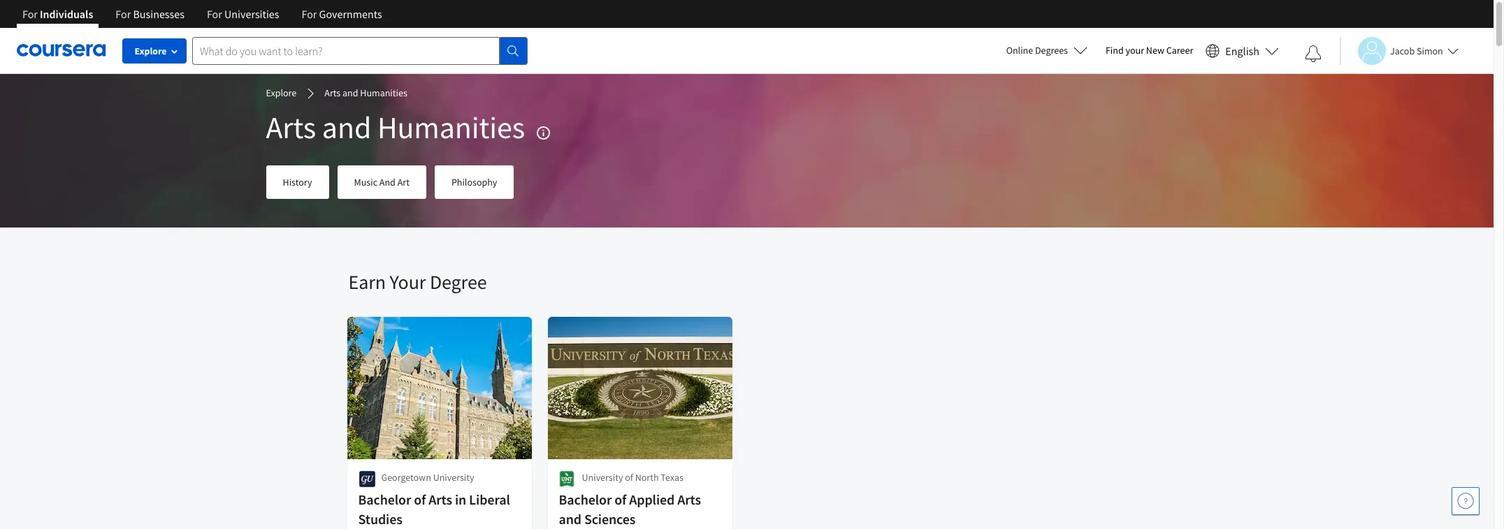 Task type: locate. For each thing, give the bounding box(es) containing it.
arts and humanities
[[325, 87, 407, 99], [266, 108, 525, 147]]

4 for from the left
[[302, 7, 317, 21]]

english button
[[1200, 28, 1285, 73]]

2 bachelor from the left
[[559, 491, 612, 509]]

0 vertical spatial explore
[[135, 45, 167, 57]]

arts inside bachelor of applied arts and sciences
[[677, 491, 701, 509]]

music
[[354, 176, 377, 189]]

governments
[[319, 7, 382, 21]]

for for universities
[[207, 7, 222, 21]]

bachelor for studies
[[358, 491, 411, 509]]

career
[[1166, 44, 1193, 57]]

for left the individuals
[[22, 7, 38, 21]]

english
[[1226, 44, 1260, 58]]

for universities
[[207, 7, 279, 21]]

0 horizontal spatial university
[[433, 472, 474, 484]]

of for north
[[625, 472, 633, 484]]

0 horizontal spatial explore
[[135, 45, 167, 57]]

bachelor up studies
[[358, 491, 411, 509]]

of down georgetown university
[[414, 491, 426, 509]]

university
[[433, 472, 474, 484], [582, 472, 623, 484]]

1 horizontal spatial bachelor
[[559, 491, 612, 509]]

humanities down what do you want to learn? text field
[[360, 87, 407, 99]]

universities
[[224, 7, 279, 21]]

find
[[1106, 44, 1124, 57]]

1 vertical spatial explore
[[266, 87, 297, 99]]

music and art
[[354, 176, 410, 189]]

explore link
[[266, 86, 297, 101]]

jacob simon button
[[1340, 37, 1459, 65]]

university up in
[[433, 472, 474, 484]]

humanities up philosophy link
[[377, 108, 525, 147]]

sciences
[[584, 511, 636, 528]]

for
[[22, 7, 38, 21], [116, 7, 131, 21], [207, 7, 222, 21], [302, 7, 317, 21]]

bachelor
[[358, 491, 411, 509], [559, 491, 612, 509]]

jacob simon
[[1390, 44, 1443, 57]]

1 bachelor from the left
[[358, 491, 411, 509]]

for left governments
[[302, 7, 317, 21]]

bachelor down university of north texas icon
[[559, 491, 612, 509]]

for left universities
[[207, 7, 222, 21]]

1 vertical spatial humanities
[[377, 108, 525, 147]]

and
[[343, 87, 358, 99], [322, 108, 371, 147], [379, 176, 396, 189], [559, 511, 582, 528]]

jacob
[[1390, 44, 1415, 57]]

1 horizontal spatial explore
[[266, 87, 297, 99]]

bachelor inside bachelor of applied arts and sciences
[[559, 491, 612, 509]]

and left art
[[379, 176, 396, 189]]

online
[[1006, 44, 1033, 57]]

1 for from the left
[[22, 7, 38, 21]]

and inside bachelor of applied arts and sciences
[[559, 511, 582, 528]]

explore button
[[122, 38, 187, 64]]

online degrees
[[1006, 44, 1068, 57]]

3 for from the left
[[207, 7, 222, 21]]

explore inside explore popup button
[[135, 45, 167, 57]]

for for individuals
[[22, 7, 38, 21]]

georgetown
[[381, 472, 431, 484]]

and down what do you want to learn? text field
[[343, 87, 358, 99]]

0 vertical spatial arts and humanities
[[325, 87, 407, 99]]

arts down texas
[[677, 491, 701, 509]]

explore
[[135, 45, 167, 57], [266, 87, 297, 99]]

philosophy
[[451, 176, 497, 189]]

humanities
[[360, 87, 407, 99], [377, 108, 525, 147]]

bachelor of arts in liberal studies
[[358, 491, 510, 528]]

find your new career link
[[1099, 42, 1200, 59]]

of for applied
[[615, 491, 627, 509]]

of
[[625, 472, 633, 484], [414, 491, 426, 509], [615, 491, 627, 509]]

history link
[[266, 165, 329, 199]]

arts and humanities up art
[[266, 108, 525, 147]]

1 horizontal spatial university
[[582, 472, 623, 484]]

outlined info action image
[[535, 125, 552, 141]]

What do you want to learn? text field
[[192, 37, 500, 65]]

music and art link
[[337, 165, 426, 199]]

arts left in
[[429, 491, 452, 509]]

2 for from the left
[[116, 7, 131, 21]]

of left north
[[625, 472, 633, 484]]

and left sciences
[[559, 511, 582, 528]]

of inside bachelor of arts in liberal studies
[[414, 491, 426, 509]]

arts and humanities down what do you want to learn? text field
[[325, 87, 407, 99]]

None search field
[[192, 37, 528, 65]]

university of north texas
[[582, 472, 683, 484]]

simon
[[1417, 44, 1443, 57]]

university right university of north texas icon
[[582, 472, 623, 484]]

businesses
[[133, 7, 184, 21]]

of inside bachelor of applied arts and sciences
[[615, 491, 627, 509]]

for left businesses
[[116, 7, 131, 21]]

0 horizontal spatial bachelor
[[358, 491, 411, 509]]

arts inside bachelor of arts in liberal studies
[[429, 491, 452, 509]]

arts
[[325, 87, 341, 99], [266, 108, 316, 147], [429, 491, 452, 509], [677, 491, 701, 509]]

bachelor inside bachelor of arts in liberal studies
[[358, 491, 411, 509]]

of up sciences
[[615, 491, 627, 509]]

bachelor of applied arts and sciences
[[559, 491, 701, 528]]



Task type: vqa. For each thing, say whether or not it's contained in the screenshot.
a
no



Task type: describe. For each thing, give the bounding box(es) containing it.
history
[[283, 176, 312, 189]]

applied
[[629, 491, 675, 509]]

georgetown university image
[[358, 471, 376, 489]]

georgetown university
[[381, 472, 474, 484]]

north
[[635, 472, 659, 484]]

show notifications image
[[1305, 45, 1322, 62]]

for for businesses
[[116, 7, 131, 21]]

and up music
[[322, 108, 371, 147]]

bachelor for sciences
[[559, 491, 612, 509]]

for for governments
[[302, 7, 317, 21]]

your
[[1126, 44, 1144, 57]]

earn your degree
[[348, 270, 487, 295]]

0 vertical spatial humanities
[[360, 87, 407, 99]]

individuals
[[40, 7, 93, 21]]

texas
[[661, 472, 683, 484]]

arts down the explore link
[[266, 108, 316, 147]]

of for arts
[[414, 491, 426, 509]]

and inside music and art link
[[379, 176, 396, 189]]

1 vertical spatial arts and humanities
[[266, 108, 525, 147]]

university of north texas image
[[559, 471, 574, 489]]

2 university from the left
[[582, 472, 623, 484]]

find your new career
[[1106, 44, 1193, 57]]

your
[[390, 270, 426, 295]]

liberal
[[469, 491, 510, 509]]

philosophy link
[[435, 165, 514, 199]]

banner navigation
[[11, 0, 393, 38]]

earn your degree carousel element
[[341, 228, 1145, 530]]

1 university from the left
[[433, 472, 474, 484]]

coursera image
[[17, 39, 106, 62]]

arts down what do you want to learn? text field
[[325, 87, 341, 99]]

for individuals
[[22, 7, 93, 21]]

online degrees button
[[995, 35, 1099, 66]]

new
[[1146, 44, 1165, 57]]

art
[[397, 176, 410, 189]]

degrees
[[1035, 44, 1068, 57]]

earn
[[348, 270, 386, 295]]

degree
[[430, 270, 487, 295]]

for governments
[[302, 7, 382, 21]]

help center image
[[1457, 493, 1474, 510]]

for businesses
[[116, 7, 184, 21]]

studies
[[358, 511, 402, 528]]

in
[[455, 491, 466, 509]]



